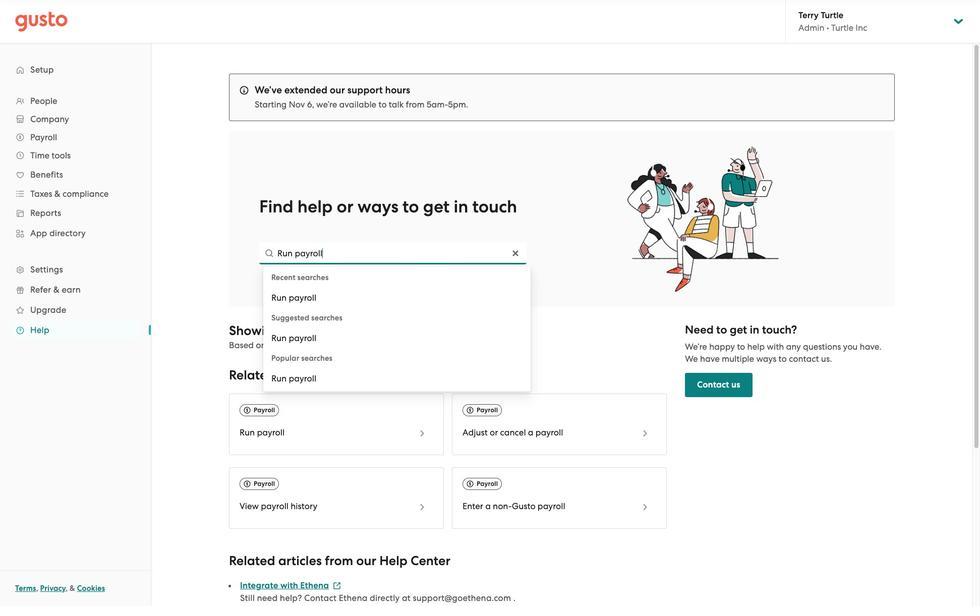 Task type: describe. For each thing, give the bounding box(es) containing it.
directory
[[49, 228, 86, 238]]

directly
[[370, 593, 400, 603]]

0 horizontal spatial get
[[423, 196, 450, 217]]

happy
[[710, 342, 735, 352]]

available
[[339, 99, 377, 110]]

1 horizontal spatial our
[[356, 553, 377, 569]]

1 vertical spatial a
[[486, 501, 491, 511]]

1 horizontal spatial or
[[490, 428, 498, 438]]

terms , privacy , & cookies
[[15, 584, 105, 593]]

setup
[[30, 65, 54, 75]]

1 horizontal spatial a
[[528, 428, 534, 438]]

have
[[700, 354, 720, 364]]

payroll for run payroll
[[254, 406, 275, 414]]

& for earn
[[53, 285, 60, 295]]

compliance
[[63, 189, 109, 199]]

adjust or cancel a payroll
[[463, 428, 563, 438]]

1 vertical spatial with
[[281, 580, 298, 591]]

non-
[[493, 501, 512, 511]]

opens in a new tab image
[[333, 582, 341, 590]]

1 vertical spatial turtle
[[832, 23, 854, 33]]

history
[[291, 501, 318, 511]]

with inside need to get in touch? we're happy to help with any questions you have. we have multiple ways to contact us.
[[767, 342, 784, 352]]

integrate with ethena link
[[240, 580, 341, 591]]

home image
[[15, 11, 68, 32]]

us.
[[822, 354, 833, 364]]

payroll for adjust or cancel a payroll
[[477, 406, 498, 414]]

gusto navigation element
[[0, 43, 151, 356]]

taxes
[[30, 189, 52, 199]]

terry turtle admin • turtle inc
[[799, 10, 868, 33]]

payroll inside popular searches group
[[289, 373, 317, 384]]

payroll for enter a non-gusto payroll
[[477, 480, 498, 488]]

view
[[240, 501, 259, 511]]

5pm
[[448, 99, 466, 110]]

we've extended our support hours
[[255, 84, 410, 96]]

recent searches group
[[263, 268, 531, 309]]

refer
[[30, 285, 51, 295]]

. inside we've extended our support hours alert
[[466, 99, 468, 110]]

refer & earn
[[30, 285, 81, 295]]

privacy
[[40, 584, 66, 593]]

contact
[[789, 354, 819, 364]]

settings link
[[10, 260, 141, 279]]

center
[[411, 553, 451, 569]]

5am
[[427, 99, 445, 110]]

reports link
[[10, 204, 141, 222]]

we've
[[255, 84, 282, 96]]

searches for recent searches
[[298, 273, 329, 282]]

we're
[[685, 342, 708, 352]]

suggested searches group
[[263, 309, 531, 349]]

2 , from the left
[[66, 584, 68, 593]]

to up for example: correct a payroll, manage state taxes, etc. 'field' at the top of page
[[403, 196, 419, 217]]

recent searches
[[272, 273, 329, 282]]

app directory
[[30, 228, 86, 238]]

payroll inside dropdown button
[[30, 132, 57, 142]]

people
[[30, 96, 57, 106]]

run payroll for recent
[[272, 293, 317, 303]]

-
[[445, 99, 448, 110]]

in inside need to get in touch? we're happy to help with any questions you have. we have multiple ways to contact us.
[[750, 323, 760, 337]]

"
[[346, 323, 351, 339]]

view payroll history
[[240, 501, 318, 511]]

what
[[408, 340, 428, 350]]

1 , from the left
[[36, 584, 38, 593]]

for
[[326, 323, 343, 339]]

extended
[[285, 84, 328, 96]]

based
[[229, 340, 254, 350]]

time
[[30, 150, 50, 160]]

you inside need to get in touch? we're happy to help with any questions you have. we have multiple ways to contact us.
[[844, 342, 858, 352]]

adjust
[[463, 428, 488, 438]]

help?
[[280, 593, 302, 603]]

company
[[30, 114, 69, 124]]

setup link
[[10, 61, 141, 79]]

reports
[[30, 208, 61, 218]]

terms link
[[15, 584, 36, 593]]

starting nov 6, we're available to talk from 5am - 5pm .
[[255, 99, 468, 110]]

we
[[685, 354, 698, 364]]

popular
[[272, 354, 300, 363]]

help inside list
[[30, 325, 49, 335]]

from inside we've extended our support hours alert
[[406, 99, 425, 110]]

payroll inside recent searches group
[[289, 293, 317, 303]]

people button
[[10, 92, 141, 110]]

to down any
[[779, 354, 787, 364]]

articles
[[278, 553, 322, 569]]

hours
[[385, 84, 410, 96]]

touch?
[[763, 323, 797, 337]]

ways inside need to get in touch? we're happy to help with any questions you have. we have multiple ways to contact us.
[[757, 354, 777, 364]]

find
[[259, 196, 294, 217]]

be
[[395, 340, 406, 350]]

need
[[685, 323, 714, 337]]

touch
[[473, 196, 517, 217]]

run for recent searches
[[272, 293, 287, 303]]

contact us button
[[685, 373, 753, 397]]

tools
[[52, 150, 71, 160]]

payroll for view payroll history
[[254, 480, 275, 488]]

app directory link
[[10, 224, 141, 242]]

•
[[827, 23, 830, 33]]

still need help?   contact ethena directly at  support@goethena.com .
[[240, 593, 523, 603]]

showing results for " based on your search, we think this might be what you are looking for.
[[229, 323, 507, 350]]

related actions
[[229, 367, 322, 383]]

we're
[[316, 99, 337, 110]]

are
[[447, 340, 460, 350]]

at
[[402, 593, 411, 603]]

our inside we've extended our support hours alert
[[330, 84, 345, 96]]



Task type: locate. For each thing, give the bounding box(es) containing it.
1 horizontal spatial in
[[750, 323, 760, 337]]

settings
[[30, 264, 63, 275]]

multiple
[[722, 354, 755, 364]]

& right taxes at the top
[[54, 189, 61, 199]]

searches
[[298, 273, 329, 282], [311, 313, 343, 322], [301, 354, 333, 363]]

help left "center"
[[380, 553, 408, 569]]

think
[[332, 340, 352, 350]]

1 vertical spatial help
[[380, 553, 408, 569]]

contact us
[[697, 380, 741, 390]]

1 horizontal spatial with
[[767, 342, 784, 352]]

to
[[379, 99, 387, 110], [403, 196, 419, 217], [717, 323, 728, 337], [737, 342, 746, 352], [779, 354, 787, 364]]

might
[[370, 340, 393, 350]]

help link
[[10, 321, 141, 339]]

you
[[430, 340, 445, 350], [844, 342, 858, 352]]

time tools
[[30, 150, 71, 160]]

searches up for
[[311, 313, 343, 322]]

3 run payroll button from the top
[[263, 367, 531, 390]]

0 horizontal spatial help
[[298, 196, 333, 217]]

any
[[787, 342, 801, 352]]

& left earn
[[53, 285, 60, 295]]

1 horizontal spatial get
[[730, 323, 748, 337]]

enter
[[463, 501, 483, 511]]

run payroll inside suggested searches group
[[272, 333, 317, 343]]

1 vertical spatial &
[[53, 285, 60, 295]]

support
[[348, 84, 383, 96]]

contact
[[697, 380, 730, 390], [304, 593, 337, 603]]

0 vertical spatial &
[[54, 189, 61, 199]]

& left cookies
[[70, 584, 75, 593]]

1 horizontal spatial ethena
[[339, 593, 368, 603]]

payroll inside suggested searches group
[[289, 333, 317, 343]]

1 run payroll button from the top
[[263, 287, 531, 309]]

gusto
[[512, 501, 536, 511]]

0 vertical spatial in
[[454, 196, 469, 217]]

payroll down related actions on the bottom
[[254, 406, 275, 414]]

0 horizontal spatial ethena
[[300, 580, 329, 591]]

refer & earn link
[[10, 281, 141, 299]]

run inside recent searches group
[[272, 293, 287, 303]]

For example: correct a payroll, manage state taxes, etc. field
[[259, 242, 527, 264]]

contact inside button
[[697, 380, 730, 390]]

cancel
[[500, 428, 526, 438]]

integrate
[[240, 580, 278, 591]]

ways
[[358, 196, 399, 217], [757, 354, 777, 364]]

searches right recent
[[298, 273, 329, 282]]

run payroll for popular
[[272, 373, 317, 384]]

1 vertical spatial run payroll button
[[263, 327, 531, 349]]

related up integrate
[[229, 553, 275, 569]]

0 horizontal spatial or
[[337, 196, 354, 217]]

turtle right •
[[832, 23, 854, 33]]

to left talk
[[379, 99, 387, 110]]

searches for suggested searches
[[311, 313, 343, 322]]

to up multiple
[[737, 342, 746, 352]]

list
[[0, 92, 151, 340]]

run payroll button for suggested searches
[[263, 327, 531, 349]]

, left privacy
[[36, 584, 38, 593]]

inc
[[856, 23, 868, 33]]

0 vertical spatial searches
[[298, 273, 329, 282]]

searches for popular searches
[[301, 354, 333, 363]]

your
[[268, 340, 286, 350]]

ways up for example: correct a payroll, manage state taxes, etc. 'field' at the top of page
[[358, 196, 399, 217]]

terry
[[799, 10, 819, 21]]

our up 'still need help?   contact ethena directly at  support@goethena.com .' at bottom
[[356, 553, 377, 569]]

help inside need to get in touch? we're happy to help with any questions you have. we have multiple ways to contact us.
[[748, 342, 765, 352]]

help
[[298, 196, 333, 217], [748, 342, 765, 352]]

1 horizontal spatial ways
[[757, 354, 777, 364]]

run payroll button
[[263, 287, 531, 309], [263, 327, 531, 349], [263, 367, 531, 390]]

ethena down "opens in a new tab" icon
[[339, 593, 368, 603]]

0 vertical spatial turtle
[[821, 10, 844, 21]]

search-bar options list box
[[263, 266, 531, 392]]

upgrade link
[[10, 301, 141, 319]]

to inside we've extended our support hours alert
[[379, 99, 387, 110]]

1 vertical spatial from
[[325, 553, 353, 569]]

1 horizontal spatial help
[[748, 342, 765, 352]]

0 vertical spatial from
[[406, 99, 425, 110]]

2 run payroll button from the top
[[263, 327, 531, 349]]

0 horizontal spatial ,
[[36, 584, 38, 593]]

0 vertical spatial help
[[30, 325, 49, 335]]

popular searches
[[272, 354, 333, 363]]

on
[[256, 340, 266, 350]]

0 horizontal spatial .
[[466, 99, 468, 110]]

us
[[732, 380, 741, 390]]

admin
[[799, 23, 825, 33]]

need to get in touch? we're happy to help with any questions you have. we have multiple ways to contact us.
[[685, 323, 882, 364]]

for.
[[494, 340, 507, 350]]

support@goethena.com
[[413, 593, 511, 603]]

payroll
[[289, 293, 317, 303], [289, 333, 317, 343], [289, 373, 317, 384], [257, 428, 285, 438], [536, 428, 563, 438], [261, 501, 289, 511], [538, 501, 566, 511]]

0 horizontal spatial with
[[281, 580, 298, 591]]

taxes & compliance
[[30, 189, 109, 199]]

0 horizontal spatial from
[[325, 553, 353, 569]]

taxes & compliance button
[[10, 185, 141, 203]]

need
[[257, 593, 278, 603]]

payroll up view payroll history
[[254, 480, 275, 488]]

suggested
[[272, 313, 310, 322]]

payroll up time on the left of page
[[30, 132, 57, 142]]

with up help?
[[281, 580, 298, 591]]

0 vertical spatial run payroll button
[[263, 287, 531, 309]]

1 vertical spatial our
[[356, 553, 377, 569]]

0 horizontal spatial our
[[330, 84, 345, 96]]

app
[[30, 228, 47, 238]]

help down upgrade at the bottom left
[[30, 325, 49, 335]]

0 horizontal spatial in
[[454, 196, 469, 217]]

1 vertical spatial .
[[514, 593, 516, 603]]

still
[[240, 593, 255, 603]]

our
[[330, 84, 345, 96], [356, 553, 377, 569]]

a left non-
[[486, 501, 491, 511]]

& for compliance
[[54, 189, 61, 199]]

run payroll button for popular searches
[[263, 367, 531, 390]]

0 vertical spatial our
[[330, 84, 345, 96]]

terms
[[15, 584, 36, 593]]

help right the find
[[298, 196, 333, 217]]

have.
[[860, 342, 882, 352]]

run payroll button for recent searches
[[263, 287, 531, 309]]

2 vertical spatial run payroll button
[[263, 367, 531, 390]]

payroll
[[30, 132, 57, 142], [254, 406, 275, 414], [477, 406, 498, 414], [254, 480, 275, 488], [477, 480, 498, 488]]

searches down the we
[[301, 354, 333, 363]]

turtle up •
[[821, 10, 844, 21]]

1 vertical spatial related
[[229, 553, 275, 569]]

run inside popular searches group
[[272, 373, 287, 384]]

2 related from the top
[[229, 553, 275, 569]]

1 vertical spatial or
[[490, 428, 498, 438]]

0 horizontal spatial a
[[486, 501, 491, 511]]

run for popular searches
[[272, 373, 287, 384]]

0 vertical spatial related
[[229, 367, 275, 383]]

cookies
[[77, 584, 105, 593]]

benefits link
[[10, 166, 141, 184]]

cookies button
[[77, 582, 105, 595]]

0 vertical spatial a
[[528, 428, 534, 438]]

payroll up adjust
[[477, 406, 498, 414]]

actions
[[278, 367, 322, 383]]

0 horizontal spatial help
[[30, 325, 49, 335]]

1 related from the top
[[229, 367, 275, 383]]

talk
[[389, 99, 404, 110]]

0 vertical spatial get
[[423, 196, 450, 217]]

& inside dropdown button
[[54, 189, 61, 199]]

1 vertical spatial ways
[[757, 354, 777, 364]]

, left cookies
[[66, 584, 68, 593]]

contact left us
[[697, 380, 730, 390]]

,
[[36, 584, 38, 593], [66, 584, 68, 593]]

1 vertical spatial ethena
[[339, 593, 368, 603]]

run payroll for suggested
[[272, 333, 317, 343]]

earn
[[62, 285, 81, 295]]

turtle
[[821, 10, 844, 21], [832, 23, 854, 33]]

showing
[[229, 323, 281, 339]]

ethena
[[300, 580, 329, 591], [339, 593, 368, 603]]

in left 'touch'
[[454, 196, 469, 217]]

&
[[54, 189, 61, 199], [53, 285, 60, 295], [70, 584, 75, 593]]

to up happy
[[717, 323, 728, 337]]

1 vertical spatial in
[[750, 323, 760, 337]]

1 vertical spatial get
[[730, 323, 748, 337]]

run payroll inside popular searches group
[[272, 373, 317, 384]]

2 vertical spatial &
[[70, 584, 75, 593]]

payroll up enter at left
[[477, 480, 498, 488]]

1 horizontal spatial .
[[514, 593, 516, 603]]

1 horizontal spatial from
[[406, 99, 425, 110]]

1 horizontal spatial ,
[[66, 584, 68, 593]]

get inside need to get in touch? we're happy to help with any questions you have. we have multiple ways to contact us.
[[730, 323, 748, 337]]

our up we're
[[330, 84, 345, 96]]

a right cancel
[[528, 428, 534, 438]]

1 horizontal spatial you
[[844, 342, 858, 352]]

starting
[[255, 99, 287, 110]]

ethena left "opens in a new tab" icon
[[300, 580, 329, 591]]

related
[[229, 367, 275, 383], [229, 553, 275, 569]]

ways right multiple
[[757, 354, 777, 364]]

find help or ways to get in touch
[[259, 196, 517, 217]]

run
[[272, 293, 287, 303], [272, 333, 287, 343], [272, 373, 287, 384], [240, 428, 255, 438]]

run for suggested searches
[[272, 333, 287, 343]]

contact down "opens in a new tab" icon
[[304, 593, 337, 603]]

1 horizontal spatial contact
[[697, 380, 730, 390]]

0 vertical spatial .
[[466, 99, 468, 110]]

list containing people
[[0, 92, 151, 340]]

help up multiple
[[748, 342, 765, 352]]

popular searches group
[[263, 349, 531, 390]]

0 vertical spatial contact
[[697, 380, 730, 390]]

related for related articles from our help center
[[229, 553, 275, 569]]

or
[[337, 196, 354, 217], [490, 428, 498, 438]]

we've extended our support hours alert
[[229, 74, 895, 121]]

with down touch? at the right bottom of the page
[[767, 342, 784, 352]]

1 vertical spatial searches
[[311, 313, 343, 322]]

integrate with ethena
[[240, 580, 329, 591]]

0 horizontal spatial ways
[[358, 196, 399, 217]]

nov
[[289, 99, 305, 110]]

a
[[528, 428, 534, 438], [486, 501, 491, 511]]

1 horizontal spatial help
[[380, 553, 408, 569]]

0 vertical spatial with
[[767, 342, 784, 352]]

related articles from our help center
[[229, 553, 451, 569]]

0 vertical spatial help
[[298, 196, 333, 217]]

run inside suggested searches group
[[272, 333, 287, 343]]

suggested searches
[[272, 313, 343, 322]]

in left touch? at the right bottom of the page
[[750, 323, 760, 337]]

6,
[[307, 99, 314, 110]]

0 vertical spatial or
[[337, 196, 354, 217]]

0 vertical spatial ways
[[358, 196, 399, 217]]

from right talk
[[406, 99, 425, 110]]

help
[[30, 325, 49, 335], [380, 553, 408, 569]]

you left are
[[430, 340, 445, 350]]

benefits
[[30, 170, 63, 180]]

1 vertical spatial help
[[748, 342, 765, 352]]

0 horizontal spatial you
[[430, 340, 445, 350]]

from up "opens in a new tab" icon
[[325, 553, 353, 569]]

0 horizontal spatial contact
[[304, 593, 337, 603]]

related down the on
[[229, 367, 275, 383]]

you left have. on the right of the page
[[844, 342, 858, 352]]

looking
[[462, 340, 492, 350]]

0 vertical spatial ethena
[[300, 580, 329, 591]]

1 vertical spatial contact
[[304, 593, 337, 603]]

privacy link
[[40, 584, 66, 593]]

you inside the showing results for " based on your search, we think this might be what you are looking for.
[[430, 340, 445, 350]]

2 vertical spatial searches
[[301, 354, 333, 363]]

this
[[354, 340, 368, 350]]

run payroll inside recent searches group
[[272, 293, 317, 303]]

related for related actions
[[229, 367, 275, 383]]



Task type: vqa. For each thing, say whether or not it's contained in the screenshot.
THE ADD related to Add Your Company Addresses
no



